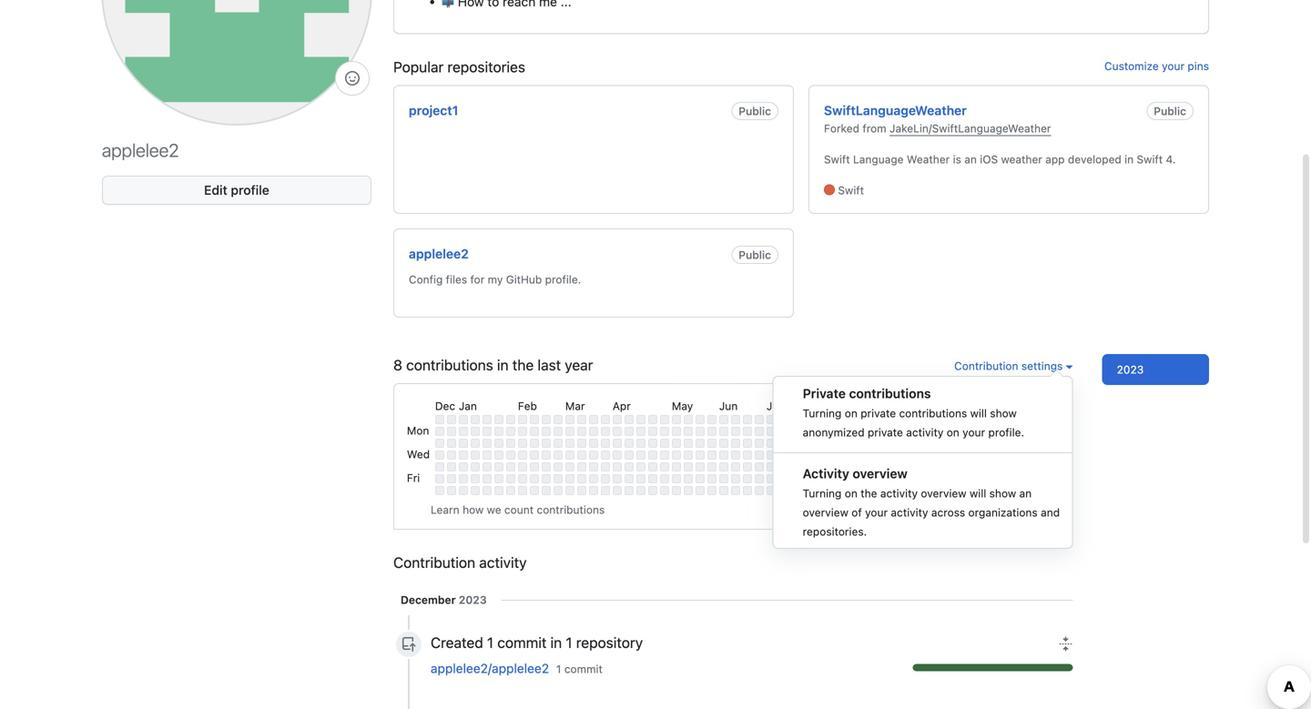 Task type: vqa. For each thing, say whether or not it's contained in the screenshot.
'GitHub Desktop' image
no



Task type: locate. For each thing, give the bounding box(es) containing it.
turning down private
[[803, 407, 842, 420]]

dec
[[435, 400, 456, 413]]

0 vertical spatial private
[[861, 407, 896, 420]]

on up the of
[[845, 487, 858, 500]]

repo push image
[[402, 638, 416, 652]]

contributions right 'sep'
[[899, 407, 968, 420]]

menu
[[773, 376, 1074, 549]]

contributions right count
[[537, 504, 605, 516]]

overview
[[853, 466, 908, 481], [921, 487, 967, 500], [803, 506, 849, 519]]

my
[[488, 273, 503, 286]]

1 for applelee2/applelee2
[[556, 663, 562, 676]]

2 vertical spatial on
[[845, 487, 858, 500]]

0 vertical spatial in
[[1125, 153, 1134, 166]]

commit inside applelee2/applelee2 1 commit
[[565, 663, 603, 676]]

an right is on the top
[[965, 153, 977, 166]]

repositories
[[448, 58, 526, 75]]

1 vertical spatial your
[[963, 426, 986, 439]]

profile. right github on the left
[[545, 273, 581, 286]]

overview up across
[[921, 487, 967, 500]]

1 down created 1             commit in             1             repository
[[556, 663, 562, 676]]

your down nov
[[963, 426, 986, 439]]

contributions up "dec" on the left bottom of page
[[406, 357, 493, 374]]

overview up repositories.
[[803, 506, 849, 519]]

profile.
[[545, 273, 581, 286], [989, 426, 1025, 439]]

config
[[409, 273, 443, 286]]

0 horizontal spatial commit
[[498, 634, 547, 652]]

contribution up december
[[394, 554, 476, 572]]

100% of commits in december were made to applelee2/applelee2 image
[[913, 664, 1074, 672], [913, 664, 1074, 672]]

turning down activity
[[803, 487, 842, 500]]

0 vertical spatial will
[[971, 407, 987, 420]]

for
[[471, 273, 485, 286]]

1 vertical spatial applelee2
[[409, 246, 469, 261]]

aug
[[826, 400, 846, 413]]

edit profile
[[204, 183, 270, 198]]

0 vertical spatial the
[[513, 357, 534, 374]]

1 horizontal spatial your
[[963, 426, 986, 439]]

commit inside created 1             commit in             1             repository button
[[498, 634, 547, 652]]

0 horizontal spatial contribution
[[394, 554, 476, 572]]

1 vertical spatial will
[[970, 487, 987, 500]]

organizations
[[969, 506, 1038, 519]]

0 vertical spatial commit
[[498, 634, 547, 652]]

private down 'sep'
[[868, 426, 903, 439]]

commit up applelee2/applelee2 1 commit at left
[[498, 634, 547, 652]]

in
[[1125, 153, 1134, 166], [497, 357, 509, 374], [551, 634, 562, 652]]

developed
[[1068, 153, 1122, 166]]

in right developed
[[1125, 153, 1134, 166]]

will
[[971, 407, 987, 420], [970, 487, 987, 500]]

created
[[431, 634, 483, 652]]

2 horizontal spatial 1
[[566, 634, 573, 652]]

turning inside private contributions turning on private contributions will show anonymized             private activity on your profile.
[[803, 407, 842, 420]]

2 turning from the top
[[803, 487, 842, 500]]

1
[[487, 634, 494, 652], [566, 634, 573, 652], [556, 663, 562, 676]]

your inside private contributions turning on private contributions will show anonymized             private activity on your profile.
[[963, 426, 986, 439]]

grid containing dec
[[404, 395, 1063, 498]]

private right aug
[[861, 407, 896, 420]]

2023
[[1117, 363, 1144, 376], [459, 594, 487, 607]]

grid
[[404, 395, 1063, 498]]

0 vertical spatial 2023
[[1117, 363, 1144, 376]]

swift down language
[[838, 184, 864, 197]]

0 vertical spatial show
[[990, 407, 1017, 420]]

an up more
[[1020, 487, 1032, 500]]

learn
[[431, 504, 460, 516]]

activity
[[803, 466, 850, 481]]

0 horizontal spatial an
[[965, 153, 977, 166]]

1 horizontal spatial profile.
[[989, 426, 1025, 439]]

private
[[861, 407, 896, 420], [868, 426, 903, 439]]

swift
[[824, 153, 850, 166], [1137, 153, 1163, 166], [838, 184, 864, 197]]

applelee2/applelee2 link
[[431, 661, 549, 676]]

github
[[506, 273, 542, 286]]

1 horizontal spatial in
[[551, 634, 562, 652]]

on
[[845, 407, 858, 420], [947, 426, 960, 439], [845, 487, 858, 500]]

weather
[[907, 153, 950, 166]]

profile. down nov
[[989, 426, 1025, 439]]

repositories.
[[803, 526, 867, 538]]

in inside button
[[551, 634, 562, 652]]

1 vertical spatial in
[[497, 357, 509, 374]]

turning
[[803, 407, 842, 420], [803, 487, 842, 500]]

1 vertical spatial on
[[947, 426, 960, 439]]

jakelin/swiftlanguageweather
[[890, 122, 1052, 135]]

your
[[1162, 60, 1185, 72], [963, 426, 986, 439], [865, 506, 888, 519]]

oct
[[921, 400, 939, 413]]

in up 1 commit link
[[551, 634, 562, 652]]

less
[[919, 504, 943, 516]]

overview up the of
[[853, 466, 908, 481]]

1 vertical spatial commit
[[565, 663, 603, 676]]

1 horizontal spatial commit
[[565, 663, 603, 676]]

an
[[965, 153, 977, 166], [1020, 487, 1032, 500]]

1 vertical spatial contribution
[[394, 554, 476, 572]]

show
[[990, 407, 1017, 420], [990, 487, 1017, 500]]

will up organizations
[[970, 487, 987, 500]]

turning for private contributions
[[803, 407, 842, 420]]

profile
[[231, 183, 270, 198]]

0 horizontal spatial the
[[513, 357, 534, 374]]

dec jan
[[435, 400, 477, 413]]

on up the activity overview turning on the activity overview will show an overview of your activity             across organizations and repositories.
[[947, 426, 960, 439]]

contributions
[[406, 357, 493, 374], [849, 386, 931, 401], [899, 407, 968, 420], [537, 504, 605, 516]]

cell
[[435, 415, 444, 424], [447, 415, 456, 424], [459, 415, 468, 424], [471, 415, 480, 424], [483, 415, 492, 424], [494, 415, 504, 424], [506, 415, 515, 424], [518, 415, 527, 424], [530, 415, 539, 424], [542, 415, 551, 424], [554, 415, 563, 424], [566, 415, 575, 424], [577, 415, 586, 424], [589, 415, 598, 424], [601, 415, 610, 424], [613, 415, 622, 424], [625, 415, 634, 424], [637, 415, 646, 424], [648, 415, 658, 424], [660, 415, 669, 424], [672, 415, 681, 424], [684, 415, 693, 424], [696, 415, 705, 424], [708, 415, 717, 424], [719, 415, 729, 424], [731, 415, 740, 424], [743, 415, 752, 424], [755, 415, 764, 424], [767, 415, 776, 424], [802, 415, 811, 424], [814, 415, 823, 424], [826, 415, 835, 424], [838, 415, 847, 424], [850, 415, 859, 424], [862, 415, 871, 424], [873, 415, 883, 424], [885, 415, 894, 424], [897, 415, 906, 424], [909, 415, 918, 424], [921, 415, 930, 424], [933, 415, 942, 424], [944, 415, 954, 424], [956, 415, 965, 424], [968, 415, 977, 424], [980, 415, 989, 424], [992, 415, 1001, 424], [1004, 415, 1013, 424], [435, 427, 444, 436], [447, 427, 456, 436], [459, 427, 468, 436], [471, 427, 480, 436], [483, 427, 492, 436], [494, 427, 504, 436], [506, 427, 515, 436], [518, 427, 527, 436], [530, 427, 539, 436], [542, 427, 551, 436], [554, 427, 563, 436], [566, 427, 575, 436], [577, 427, 586, 436], [589, 427, 598, 436], [601, 427, 610, 436], [613, 427, 622, 436], [625, 427, 634, 436], [637, 427, 646, 436], [648, 427, 658, 436], [660, 427, 669, 436], [672, 427, 681, 436], [684, 427, 693, 436], [696, 427, 705, 436], [708, 427, 717, 436], [719, 427, 729, 436], [731, 427, 740, 436], [743, 427, 752, 436], [755, 427, 764, 436], [767, 427, 776, 436], [802, 427, 811, 436], [814, 427, 823, 436], [826, 427, 835, 436], [838, 427, 847, 436], [850, 427, 859, 436], [862, 427, 871, 436], [873, 427, 883, 436], [885, 427, 894, 436], [897, 427, 906, 436], [909, 427, 918, 436], [921, 427, 930, 436], [933, 427, 942, 436], [944, 427, 954, 436], [956, 427, 965, 436], [968, 427, 977, 436], [980, 427, 989, 436], [992, 427, 1001, 436], [1004, 427, 1013, 436], [1016, 427, 1025, 436], [435, 439, 444, 448], [447, 439, 456, 448], [459, 439, 468, 448], [471, 439, 480, 448], [483, 439, 492, 448], [494, 439, 504, 448], [506, 439, 515, 448], [518, 439, 527, 448], [530, 439, 539, 448], [542, 439, 551, 448], [554, 439, 563, 448], [566, 439, 575, 448], [577, 439, 586, 448], [589, 439, 598, 448], [601, 439, 610, 448], [613, 439, 622, 448], [625, 439, 634, 448], [637, 439, 646, 448], [648, 439, 658, 448], [660, 439, 669, 448], [672, 439, 681, 448], [684, 439, 693, 448], [696, 439, 705, 448], [708, 439, 717, 448], [719, 439, 729, 448], [731, 439, 740, 448], [743, 439, 752, 448], [755, 439, 764, 448], [767, 439, 776, 448], [826, 439, 835, 448], [862, 439, 871, 448], [933, 439, 942, 448], [956, 439, 965, 448], [435, 451, 444, 460], [447, 451, 456, 460], [459, 451, 468, 460], [471, 451, 480, 460], [483, 451, 492, 460], [494, 451, 504, 460], [506, 451, 515, 460], [518, 451, 527, 460], [530, 451, 539, 460], [542, 451, 551, 460], [554, 451, 563, 460], [566, 451, 575, 460], [577, 451, 586, 460], [589, 451, 598, 460], [601, 451, 610, 460], [613, 451, 622, 460], [625, 451, 634, 460], [637, 451, 646, 460], [648, 451, 658, 460], [660, 451, 669, 460], [672, 451, 681, 460], [684, 451, 693, 460], [696, 451, 705, 460], [708, 451, 717, 460], [719, 451, 729, 460], [731, 451, 740, 460], [743, 451, 752, 460], [755, 451, 764, 460], [767, 451, 776, 460], [779, 451, 788, 460], [791, 451, 800, 460], [802, 451, 811, 460], [814, 451, 823, 460], [826, 451, 835, 460], [838, 451, 847, 460], [850, 451, 859, 460], [862, 451, 871, 460], [873, 451, 883, 460], [885, 451, 894, 460], [897, 451, 906, 460], [909, 451, 918, 460], [921, 451, 930, 460], [933, 451, 942, 460], [944, 451, 954, 460], [956, 451, 965, 460], [968, 451, 977, 460], [980, 451, 989, 460], [992, 451, 1001, 460], [1004, 451, 1013, 460], [1016, 451, 1025, 460], [1027, 451, 1036, 460], [1039, 451, 1048, 460], [435, 463, 444, 472], [447, 463, 456, 472], [459, 463, 468, 472], [471, 463, 480, 472], [483, 463, 492, 472], [494, 463, 504, 472], [506, 463, 515, 472], [518, 463, 527, 472], [530, 463, 539, 472], [542, 463, 551, 472], [554, 463, 563, 472], [566, 463, 575, 472], [577, 463, 586, 472], [589, 463, 598, 472], [601, 463, 610, 472], [613, 463, 622, 472], [625, 463, 634, 472], [637, 463, 646, 472], [648, 463, 658, 472], [660, 463, 669, 472], [672, 463, 681, 472], [684, 463, 693, 472], [696, 463, 705, 472], [708, 463, 717, 472], [719, 463, 729, 472], [731, 463, 740, 472], [743, 463, 752, 472], [755, 463, 764, 472], [767, 463, 776, 472], [802, 463, 811, 472], [814, 463, 823, 472], [826, 463, 835, 472], [838, 463, 847, 472], [850, 463, 859, 472], [862, 463, 871, 472], [873, 463, 883, 472], [885, 463, 894, 472], [897, 463, 906, 472], [435, 475, 444, 484], [447, 475, 456, 484], [459, 475, 468, 484], [471, 475, 480, 484], [483, 475, 492, 484], [494, 475, 504, 484], [506, 475, 515, 484], [518, 475, 527, 484], [530, 475, 539, 484], [542, 475, 551, 484], [554, 475, 563, 484], [566, 475, 575, 484], [577, 475, 586, 484], [589, 475, 598, 484], [601, 475, 610, 484], [613, 475, 622, 484], [625, 475, 634, 484], [637, 475, 646, 484], [648, 475, 658, 484], [660, 475, 669, 484], [672, 475, 681, 484], [684, 475, 693, 484], [696, 475, 705, 484], [708, 475, 717, 484], [719, 475, 729, 484], [731, 475, 740, 484], [743, 475, 752, 484], [755, 475, 764, 484], [767, 475, 776, 484], [802, 475, 811, 484], [814, 475, 823, 484], [826, 475, 835, 484], [838, 475, 847, 484], [850, 475, 859, 484], [862, 475, 871, 484], [873, 475, 883, 484], [885, 475, 894, 484], [897, 475, 906, 484], [435, 486, 444, 496], [447, 486, 456, 496], [459, 486, 468, 496], [471, 486, 480, 496], [483, 486, 492, 496], [494, 486, 504, 496], [506, 486, 515, 496], [518, 486, 527, 496], [530, 486, 539, 496], [542, 486, 551, 496], [554, 486, 563, 496], [566, 486, 575, 496], [577, 486, 586, 496], [589, 486, 598, 496], [601, 486, 610, 496], [613, 486, 622, 496], [625, 486, 634, 496], [637, 486, 646, 496], [648, 486, 658, 496], [660, 486, 669, 496], [672, 486, 681, 496], [684, 486, 693, 496], [696, 486, 705, 496], [708, 486, 717, 496], [719, 486, 729, 496], [731, 486, 740, 496], [743, 486, 752, 496], [755, 486, 764, 496], [767, 486, 776, 496], [802, 486, 811, 496], [814, 486, 823, 496], [826, 486, 835, 496], [838, 486, 847, 496], [850, 486, 859, 496], [862, 486, 871, 496], [873, 486, 883, 496], [885, 486, 894, 496], [897, 486, 906, 496], [909, 486, 918, 496], [921, 486, 930, 496], [933, 486, 942, 496], [944, 486, 954, 496], [956, 486, 965, 496], [968, 486, 977, 496], [980, 486, 989, 496], [992, 486, 1001, 496], [1004, 486, 1013, 496], [1016, 486, 1025, 496], [1027, 486, 1036, 496]]

on inside the activity overview turning on the activity overview will show an overview of your activity             across organizations and repositories.
[[845, 487, 858, 500]]

0 vertical spatial an
[[965, 153, 977, 166]]

swiftlanguageweather link
[[824, 103, 967, 118]]

0 horizontal spatial overview
[[803, 506, 849, 519]]

0 horizontal spatial your
[[865, 506, 888, 519]]

0 vertical spatial turning
[[803, 407, 842, 420]]

learn how we count contributions
[[431, 504, 605, 516]]

swift language weather is an ios weather app developed in swift 4.
[[824, 153, 1176, 166]]

0 vertical spatial applelee2
[[102, 139, 179, 161]]

smiley image
[[345, 71, 360, 86]]

1 commit link
[[556, 663, 603, 676]]

may
[[672, 400, 693, 413]]

activity
[[907, 426, 944, 439], [881, 487, 918, 500], [891, 506, 929, 519], [479, 554, 527, 572]]

8
[[394, 357, 403, 374]]

1 up applelee2/applelee2 link
[[487, 634, 494, 652]]

1 vertical spatial 2023
[[459, 594, 487, 607]]

your for private contributions
[[963, 426, 986, 439]]

contribution inside popup button
[[955, 360, 1019, 373]]

show inside the activity overview turning on the activity overview will show an overview of your activity             across organizations and repositories.
[[990, 487, 1017, 500]]

0 vertical spatial overview
[[853, 466, 908, 481]]

1 vertical spatial profile.
[[989, 426, 1025, 439]]

edit
[[204, 183, 228, 198]]

1 horizontal spatial contribution
[[955, 360, 1019, 373]]

2023 down contribution activity
[[459, 594, 487, 607]]

0 vertical spatial on
[[845, 407, 858, 420]]

your inside the activity overview turning on the activity overview will show an overview of your activity             across organizations and repositories.
[[865, 506, 888, 519]]

1 vertical spatial an
[[1020, 487, 1032, 500]]

2 horizontal spatial your
[[1162, 60, 1185, 72]]

1 horizontal spatial applelee2
[[409, 246, 469, 261]]

1 up 1 commit link
[[566, 634, 573, 652]]

jan
[[459, 400, 477, 413]]

and
[[1041, 506, 1060, 519]]

public for applelee2
[[739, 249, 772, 261]]

app
[[1046, 153, 1065, 166]]

1 horizontal spatial an
[[1020, 487, 1032, 500]]

the inside the activity overview turning on the activity overview will show an overview of your activity             across organizations and repositories.
[[861, 487, 878, 500]]

anonymized
[[803, 426, 865, 439]]

1 vertical spatial turning
[[803, 487, 842, 500]]

0 vertical spatial contribution
[[955, 360, 1019, 373]]

customize your pins
[[1105, 60, 1210, 72]]

commit down the repository
[[565, 663, 603, 676]]

on up anonymized
[[845, 407, 858, 420]]

created 1             commit in             1             repository
[[431, 634, 643, 652]]

of
[[852, 506, 862, 519]]

fri
[[407, 472, 420, 485]]

the up the of
[[861, 487, 878, 500]]

your left pins
[[1162, 60, 1185, 72]]

will right the oct
[[971, 407, 987, 420]]

your right the of
[[865, 506, 888, 519]]

turning inside the activity overview turning on the activity overview will show an overview of your activity             across organizations and repositories.
[[803, 487, 842, 500]]

in left last
[[497, 357, 509, 374]]

contribution
[[955, 360, 1019, 373], [394, 554, 476, 572]]

repository
[[576, 634, 643, 652]]

contribution up nov
[[955, 360, 1019, 373]]

1 horizontal spatial the
[[861, 487, 878, 500]]

1 horizontal spatial 1
[[556, 663, 562, 676]]

1 vertical spatial show
[[990, 487, 1017, 500]]

0 horizontal spatial 1
[[487, 634, 494, 652]]

2 vertical spatial in
[[551, 634, 562, 652]]

2 vertical spatial your
[[865, 506, 888, 519]]

public
[[739, 105, 772, 118], [1154, 105, 1187, 118], [739, 249, 772, 261]]

show up organizations
[[990, 487, 1017, 500]]

1 vertical spatial overview
[[921, 487, 967, 500]]

the left last
[[513, 357, 534, 374]]

1 turning from the top
[[803, 407, 842, 420]]

swift down forked
[[824, 153, 850, 166]]

0 vertical spatial profile.
[[545, 273, 581, 286]]

0 horizontal spatial applelee2
[[102, 139, 179, 161]]

1 vertical spatial the
[[861, 487, 878, 500]]

show down contribution settings
[[990, 407, 1017, 420]]

1 inside applelee2/applelee2 1 commit
[[556, 663, 562, 676]]

weather
[[1002, 153, 1043, 166]]

swift for swift language weather is an ios weather app developed in swift 4.
[[824, 153, 850, 166]]

2023 right settings
[[1117, 363, 1144, 376]]

popular
[[394, 58, 444, 75]]

how
[[463, 504, 484, 516]]

the
[[513, 357, 534, 374], [861, 487, 878, 500]]

learn how we count contributions link
[[431, 504, 605, 516]]

collapse image
[[1059, 637, 1074, 652]]



Task type: describe. For each thing, give the bounding box(es) containing it.
0 vertical spatial your
[[1162, 60, 1185, 72]]

on for overview
[[845, 487, 858, 500]]

2 horizontal spatial in
[[1125, 153, 1134, 166]]

1 horizontal spatial 2023
[[1117, 363, 1144, 376]]

december 2023
[[401, 594, 487, 607]]

we
[[487, 504, 502, 516]]

project1
[[409, 103, 459, 118]]

your for activity overview
[[865, 506, 888, 519]]

activity inside private contributions turning on private contributions will show anonymized             private activity on your profile.
[[907, 426, 944, 439]]

jul
[[767, 400, 782, 413]]

nov
[[980, 400, 1000, 413]]

customize
[[1105, 60, 1159, 72]]

2 horizontal spatial overview
[[921, 487, 967, 500]]

public for project1
[[739, 105, 772, 118]]

applelee2 link
[[409, 246, 469, 261]]

mar
[[566, 400, 585, 413]]

december
[[401, 594, 456, 607]]

mon
[[407, 424, 429, 437]]

settings
[[1022, 360, 1063, 373]]

show inside private contributions turning on private contributions will show anonymized             private activity on your profile.
[[990, 407, 1017, 420]]

created 1             commit in             1             repository button
[[431, 634, 1074, 652]]

applelee2/applelee2
[[431, 661, 549, 676]]

year
[[565, 357, 593, 374]]

jakelin/swiftlanguageweather link
[[890, 122, 1052, 135]]

1 vertical spatial private
[[868, 426, 903, 439]]

project1 link
[[409, 103, 459, 118]]

pins
[[1188, 60, 1210, 72]]

2 vertical spatial overview
[[803, 506, 849, 519]]

public for swiftlanguageweather
[[1154, 105, 1187, 118]]

last
[[538, 357, 561, 374]]

forked from jakelin/swiftlanguageweather
[[824, 122, 1052, 135]]

private
[[803, 386, 846, 401]]

0 horizontal spatial profile.
[[545, 273, 581, 286]]

swift for swift
[[838, 184, 864, 197]]

config files for my github profile.
[[409, 273, 581, 286]]

0 horizontal spatial 2023
[[459, 594, 487, 607]]

ios
[[980, 153, 998, 166]]

1 horizontal spatial overview
[[853, 466, 908, 481]]

feb
[[518, 400, 537, 413]]

will inside the activity overview turning on the activity overview will show an overview of your activity             across organizations and repositories.
[[970, 487, 987, 500]]

files
[[446, 273, 467, 286]]

is
[[953, 153, 962, 166]]

contribution settings
[[955, 360, 1066, 373]]

on for contributions
[[845, 407, 858, 420]]

menu containing private contributions
[[773, 376, 1074, 549]]

will inside private contributions turning on private contributions will show anonymized             private activity on your profile.
[[971, 407, 987, 420]]

jun
[[719, 400, 738, 413]]

apr
[[613, 400, 631, 413]]

sep
[[873, 400, 893, 413]]

4.
[[1166, 153, 1176, 166]]

swift left 4.
[[1137, 153, 1163, 166]]

count
[[505, 504, 534, 516]]

contributions right aug
[[849, 386, 931, 401]]

contribution for contribution settings
[[955, 360, 1019, 373]]

profile. inside private contributions turning on private contributions will show anonymized             private activity on your profile.
[[989, 426, 1025, 439]]

across
[[932, 506, 966, 519]]

contribution activity
[[394, 554, 527, 572]]

commit for applelee2/applelee2
[[565, 663, 603, 676]]

edit profile button
[[102, 176, 372, 205]]

language
[[853, 153, 904, 166]]

contribution settings button
[[955, 358, 1074, 374]]

forked
[[824, 122, 860, 135]]

8       contributions         in the last year
[[394, 357, 593, 374]]

an inside the activity overview turning on the activity overview will show an overview of your activity             across organizations and repositories.
[[1020, 487, 1032, 500]]

activity overview turning on the activity overview will show an overview of your activity             across organizations and repositories.
[[803, 466, 1060, 538]]

popular repositories
[[394, 58, 526, 75]]

contribution for contribution activity
[[394, 554, 476, 572]]

turning for activity overview
[[803, 487, 842, 500]]

2023 link
[[1103, 354, 1210, 385]]

swiftlanguageweather
[[824, 103, 967, 118]]

from
[[863, 122, 887, 135]]

more
[[1010, 504, 1036, 516]]

private contributions turning on private contributions will show anonymized             private activity on your profile.
[[803, 386, 1025, 439]]

0 horizontal spatial in
[[497, 357, 509, 374]]

1 for created
[[487, 634, 494, 652]]

wed
[[407, 448, 430, 461]]

commit for created
[[498, 634, 547, 652]]

applelee2/applelee2 1 commit
[[431, 661, 603, 676]]



